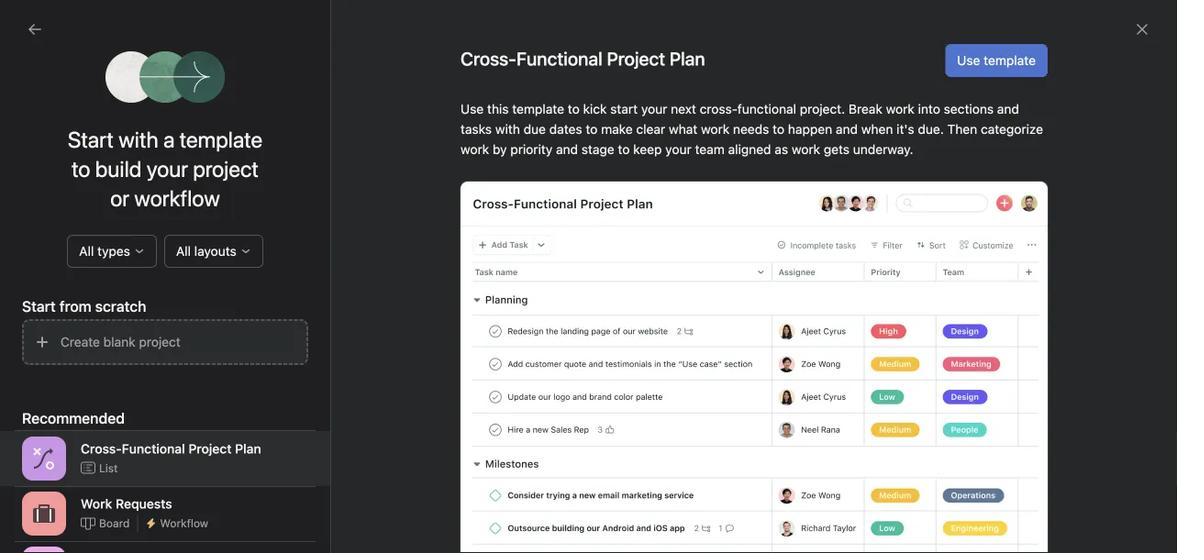 Task type: describe. For each thing, give the bounding box(es) containing it.
project.
[[800, 101, 846, 117]]

cross-
[[700, 101, 738, 117]]

all for all types
[[79, 244, 94, 259]]

use for use this space to tell people about yourself.
[[862, 316, 885, 331]]

space
[[913, 316, 949, 331]]

as
[[775, 142, 789, 157]]

work down the happen at right
[[792, 142, 821, 157]]

0 horizontal spatial sections
[[252, 533, 302, 548]]

template inside use template button
[[984, 53, 1036, 68]]

aligned
[[729, 142, 772, 157]]

blank
[[103, 335, 136, 350]]

collaborating
[[212, 462, 290, 477]]

or workflow
[[110, 185, 220, 211]]

draft project brief
[[83, 355, 189, 370]]

kick
[[583, 101, 607, 117]]

to left "kick"
[[568, 101, 580, 117]]

completed image for 5️⃣
[[57, 459, 79, 481]]

next
[[671, 101, 697, 117]]

project plan
[[607, 48, 706, 69]]

about
[[1033, 316, 1067, 331]]

cross- for cross-functional project plan
[[81, 441, 122, 456]]

this for template
[[487, 101, 509, 117]]

frequent collaborators
[[862, 424, 1049, 446]]

to down "kick"
[[586, 122, 598, 137]]

5️⃣
[[83, 462, 96, 477]]

all layouts
[[176, 244, 237, 259]]

1 monday button from the top
[[745, 427, 786, 440]]

to inside start with a template to build your project or workflow
[[72, 156, 90, 182]]

brief
[[162, 355, 189, 370]]

today – oct 26
[[707, 356, 786, 369]]

27
[[773, 392, 786, 404]]

organized
[[162, 533, 221, 548]]

completed image for 6️⃣
[[57, 423, 79, 445]]

use this template to kick start your next cross-functional project. break work into sections and tasks with due dates to make clear what work needs to happen and when it's due. then categorize work by priority and stage to keep your team aligned as work gets underway.
[[461, 101, 1044, 157]]

incoming
[[232, 497, 286, 512]]

manageable
[[204, 426, 276, 441]]

monday for of
[[745, 499, 786, 512]]

with inside use this template to kick start your next cross-functional project. break work into sections and tasks with due dates to make clear what work needs to happen and when it's due. then categorize work by priority and stage to keep your team aligned as work gets underway.
[[496, 122, 520, 137]]

work up b0bth3builder2k23@gmail.com
[[461, 142, 489, 157]]

break
[[849, 101, 883, 117]]

sixth:
[[99, 426, 133, 441]]

yourself.
[[862, 336, 912, 352]]

4️⃣ fourth: stay on top of incoming work
[[83, 497, 318, 512]]

set
[[934, 197, 953, 212]]

to down make
[[618, 142, 630, 157]]

completed image for 4️⃣
[[57, 494, 79, 516]]

1 horizontal spatial with
[[224, 533, 249, 548]]

6️⃣
[[83, 426, 96, 441]]

today
[[707, 356, 738, 369]]

3️⃣
[[83, 533, 96, 548]]

project inside create blank project button
[[139, 335, 181, 350]]

in
[[293, 462, 304, 477]]

it's
[[897, 122, 915, 137]]

fifth:
[[99, 462, 130, 477]]

what
[[669, 122, 698, 137]]

get
[[137, 533, 159, 548]]

all
[[736, 280, 748, 293]]

completed checkbox for 6️⃣
[[57, 423, 79, 445]]

tasks inside use this template to kick start your next cross-functional project. break work into sections and tasks with due dates to make clear what work needs to happen and when it's due. then categorize work by priority and stage to keep your team aligned as work gets underway.
[[461, 122, 492, 137]]

third:
[[99, 533, 134, 548]]

on
[[175, 497, 190, 512]]

due
[[524, 122, 546, 137]]

cross-functional project plan
[[461, 48, 706, 69]]

template inside use this template to kick start your next cross-functional project. break work into sections and tasks with due dates to make clear what work needs to happen and when it's due. then categorize work by priority and stage to keep your team aligned as work gets underway.
[[512, 101, 565, 117]]

2:32pm
[[233, 159, 278, 174]]

use for use template
[[958, 53, 981, 68]]

local
[[282, 159, 309, 174]]

all types button
[[67, 235, 157, 268]]

by inside use this template to kick start your next cross-functional project. break work into sections and tasks with due dates to make clear what work needs to happen and when it's due. then categorize work by priority and stage to keep your team aligned as work gets underway.
[[493, 142, 507, 157]]

b0bth3builder2k23@gmail.com link
[[368, 157, 555, 177]]

team
[[695, 142, 725, 157]]

4️⃣
[[83, 497, 96, 512]]

tell
[[968, 316, 985, 331]]

of inside button
[[980, 197, 992, 212]]

to inside use this space to tell people about yourself.
[[952, 316, 964, 331]]

make
[[601, 122, 633, 137]]

26
[[773, 356, 786, 369]]

bob
[[214, 116, 265, 151]]

about me
[[862, 275, 942, 297]]

office
[[995, 197, 1029, 212]]

a
[[163, 127, 175, 152]]

make
[[136, 426, 168, 441]]

asana
[[307, 462, 343, 477]]

3️⃣ third: get organized with sections
[[83, 533, 302, 548]]

all types
[[79, 244, 130, 259]]

completed checkbox for 5️⃣
[[57, 459, 79, 481]]

then
[[948, 122, 978, 137]]

cross- for cross-functional project plan
[[461, 48, 517, 69]]

work requests
[[81, 496, 172, 512]]



Task type: vqa. For each thing, say whether or not it's contained in the screenshot.
incoming
yes



Task type: locate. For each thing, give the bounding box(es) containing it.
save
[[133, 462, 162, 477]]

work down "cross-"
[[701, 122, 730, 137]]

0 horizontal spatial and
[[556, 142, 578, 157]]

start left from scratch
[[22, 298, 56, 315]]

2:32pm local time
[[233, 159, 339, 174]]

sections
[[944, 101, 994, 117], [252, 533, 302, 548]]

with
[[496, 122, 520, 137], [119, 127, 159, 152], [224, 533, 249, 548]]

stay
[[145, 497, 172, 512]]

Completed checkbox
[[57, 423, 79, 445], [57, 459, 79, 481], [57, 494, 79, 516]]

completed image left 3️⃣
[[57, 530, 79, 552]]

0 vertical spatial use
[[958, 53, 981, 68]]

start inside start with a template to build your project or workflow
[[68, 127, 114, 152]]

2 completed image from the top
[[57, 530, 79, 552]]

2 vertical spatial template
[[180, 127, 263, 152]]

completed checkbox for draft
[[57, 351, 79, 373]]

requests
[[116, 496, 172, 512]]

go back image
[[28, 22, 42, 37]]

template up due
[[512, 101, 565, 117]]

completed image for 3️⃣
[[57, 530, 79, 552]]

3 monday button from the top
[[745, 535, 786, 548]]

create blank project
[[61, 335, 181, 350]]

completed image left 5️⃣
[[57, 459, 79, 481]]

time right local
[[313, 159, 339, 174]]

create
[[61, 335, 100, 350]]

monday
[[745, 427, 786, 440], [745, 499, 786, 512], [745, 535, 786, 548]]

completed checkbox down create
[[57, 351, 79, 373]]

0 vertical spatial and
[[998, 101, 1020, 117]]

–
[[741, 356, 748, 369], [764, 392, 770, 404]]

0 vertical spatial tasks
[[461, 122, 492, 137]]

close image
[[1136, 22, 1150, 37]]

0 horizontal spatial functional
[[122, 441, 185, 456]]

Completed checkbox
[[57, 351, 79, 373], [57, 530, 79, 552]]

fourth:
[[99, 497, 142, 512]]

monday for sections
[[745, 535, 786, 548]]

work up it's
[[886, 101, 915, 117]]

work down in
[[289, 497, 318, 512]]

and up categorize
[[998, 101, 1020, 117]]

completed image
[[57, 351, 79, 373], [57, 423, 79, 445], [57, 459, 79, 481]]

list
[[99, 462, 118, 475]]

start for start from scratch
[[22, 298, 56, 315]]

template up the 2:32pm
[[180, 127, 263, 152]]

1 vertical spatial functional
[[122, 441, 185, 456]]

2 vertical spatial monday
[[745, 535, 786, 548]]

your inside start with a template to build your project or workflow
[[147, 156, 188, 182]]

3 completed checkbox from the top
[[57, 494, 79, 516]]

this up b0bth3builder2k23@gmail.com
[[487, 101, 509, 117]]

priority
[[511, 142, 553, 157]]

your up clear
[[642, 101, 668, 117]]

monday button for sections
[[745, 535, 786, 548]]

cross-
[[461, 48, 517, 69], [81, 441, 122, 456]]

from scratch
[[59, 298, 146, 315]]

2 vertical spatial monday button
[[745, 535, 786, 548]]

this
[[487, 101, 509, 117], [888, 316, 910, 331]]

0 vertical spatial time
[[313, 159, 339, 174]]

1 horizontal spatial start
[[68, 127, 114, 152]]

1 vertical spatial completed image
[[57, 530, 79, 552]]

completed checkbox left 4️⃣
[[57, 494, 79, 516]]

work
[[886, 101, 915, 117], [701, 122, 730, 137], [461, 142, 489, 157], [792, 142, 821, 157], [171, 426, 200, 441], [289, 497, 318, 512]]

start from scratch
[[22, 298, 146, 315]]

0 horizontal spatial this
[[487, 101, 509, 117]]

workflow
[[160, 517, 208, 530]]

this for space
[[888, 316, 910, 331]]

completed image left 4️⃣
[[57, 494, 79, 516]]

1 horizontal spatial sections
[[944, 101, 994, 117]]

1 horizontal spatial cross-
[[461, 48, 517, 69]]

use template button
[[946, 44, 1048, 77]]

cross-functional project plan image
[[33, 448, 55, 470]]

list box
[[372, 7, 813, 37]]

2 vertical spatial and
[[556, 142, 578, 157]]

3 monday from the top
[[745, 535, 786, 548]]

6️⃣ sixth: make work manageable
[[83, 426, 276, 441]]

happen
[[788, 122, 833, 137]]

1 horizontal spatial this
[[888, 316, 910, 331]]

2 vertical spatial completed checkbox
[[57, 494, 79, 516]]

view all tasks button
[[700, 274, 786, 299]]

1 horizontal spatial by
[[493, 142, 507, 157]]

tasks inside button
[[751, 280, 778, 293]]

1 all from the left
[[79, 244, 94, 259]]

your down the what
[[666, 142, 692, 157]]

use up then
[[958, 53, 981, 68]]

functional for project
[[122, 441, 185, 456]]

completed image left 6️⃣
[[57, 423, 79, 445]]

1 horizontal spatial use
[[862, 316, 885, 331]]

1 completed checkbox from the top
[[57, 423, 79, 445]]

2 horizontal spatial with
[[496, 122, 520, 137]]

my tasks
[[61, 275, 135, 297]]

0 vertical spatial completed checkbox
[[57, 423, 79, 445]]

0 vertical spatial of
[[980, 197, 992, 212]]

0 vertical spatial by
[[493, 142, 507, 157]]

1 horizontal spatial and
[[836, 122, 858, 137]]

project down create blank project
[[117, 355, 158, 370]]

1 vertical spatial sections
[[252, 533, 302, 548]]

tasks
[[461, 122, 492, 137], [751, 280, 778, 293]]

1 horizontal spatial of
[[980, 197, 992, 212]]

0 vertical spatial completed checkbox
[[57, 351, 79, 373]]

top
[[193, 497, 213, 512]]

1 vertical spatial of
[[216, 497, 228, 512]]

0 vertical spatial monday
[[745, 427, 786, 440]]

completed checkbox for 4️⃣
[[57, 494, 79, 516]]

completed checkbox for 3️⃣
[[57, 530, 79, 552]]

1 horizontal spatial time
[[313, 159, 339, 174]]

by left priority
[[493, 142, 507, 157]]

1 vertical spatial use
[[461, 101, 484, 117]]

3 completed image from the top
[[57, 459, 79, 481]]

of
[[980, 197, 992, 212], [216, 497, 228, 512]]

plan
[[235, 441, 261, 456]]

1 horizontal spatial functional
[[517, 48, 603, 69]]

0 horizontal spatial cross-
[[81, 441, 122, 456]]

0 vertical spatial completed image
[[57, 351, 79, 373]]

functional for project plan
[[517, 48, 603, 69]]

to left build
[[72, 156, 90, 182]]

2 horizontal spatial and
[[998, 101, 1020, 117]]

0 vertical spatial sections
[[944, 101, 994, 117]]

monday button for of
[[745, 499, 786, 512]]

your
[[642, 101, 668, 117], [666, 142, 692, 157], [147, 156, 188, 182]]

use this space to tell people about yourself.
[[862, 316, 1067, 352]]

0 vertical spatial cross-
[[461, 48, 517, 69]]

2 horizontal spatial template
[[984, 53, 1036, 68]]

functional
[[517, 48, 603, 69], [122, 441, 185, 456]]

this inside use this template to kick start your next cross-functional project. break work into sections and tasks with due dates to make clear what work needs to happen and when it's due. then categorize work by priority and stage to keep your team aligned as work gets underway.
[[487, 101, 509, 117]]

0 vertical spatial this
[[487, 101, 509, 117]]

due.
[[918, 122, 944, 137]]

set out of office
[[934, 197, 1029, 212]]

needs
[[733, 122, 770, 137]]

1 vertical spatial completed image
[[57, 423, 79, 445]]

all
[[79, 244, 94, 259], [176, 244, 191, 259]]

0 horizontal spatial –
[[741, 356, 748, 369]]

project inside start with a template to build your project or workflow
[[193, 156, 259, 182]]

gets
[[824, 142, 850, 157]]

1 vertical spatial start
[[22, 298, 56, 315]]

0 horizontal spatial all
[[79, 244, 94, 259]]

of right out
[[980, 197, 992, 212]]

0 horizontal spatial tasks
[[461, 122, 492, 137]]

1 vertical spatial project
[[139, 335, 181, 350]]

by down project
[[195, 462, 209, 477]]

start
[[611, 101, 638, 117]]

project
[[189, 441, 232, 456]]

2 all from the left
[[176, 244, 191, 259]]

work
[[81, 496, 112, 512]]

completed checkbox left 6️⃣
[[57, 423, 79, 445]]

board
[[99, 517, 130, 530]]

– left the 27
[[764, 392, 770, 404]]

1 completed image from the top
[[57, 351, 79, 373]]

with down incoming at the left of page
[[224, 533, 249, 548]]

– 27
[[761, 392, 786, 404]]

to left the 'tell'
[[952, 316, 964, 331]]

start up build
[[68, 127, 114, 152]]

0 horizontal spatial with
[[119, 127, 159, 152]]

1 vertical spatial monday button
[[745, 499, 786, 512]]

1 vertical spatial completed checkbox
[[57, 530, 79, 552]]

1 vertical spatial –
[[764, 392, 770, 404]]

to up as
[[773, 122, 785, 137]]

start with a template to build your project or workflow
[[68, 127, 263, 211]]

all layouts button
[[164, 235, 263, 268]]

2 monday from the top
[[745, 499, 786, 512]]

use up b0bth3builder2k23@gmail.com
[[461, 101, 484, 117]]

work up cross-functional project plan
[[171, 426, 200, 441]]

1 vertical spatial cross-
[[81, 441, 122, 456]]

2 completed checkbox from the top
[[57, 530, 79, 552]]

template inside start with a template to build your project or workflow
[[180, 127, 263, 152]]

use template
[[958, 53, 1036, 68]]

view
[[708, 280, 733, 293]]

0 vertical spatial –
[[741, 356, 748, 369]]

1 vertical spatial this
[[888, 316, 910, 331]]

your for project
[[147, 156, 188, 182]]

view all tasks
[[708, 280, 778, 293]]

and up "gets"
[[836, 122, 858, 137]]

use inside use template button
[[958, 53, 981, 68]]

completed image down create
[[57, 351, 79, 373]]

template up categorize
[[984, 53, 1036, 68]]

set out of office button
[[922, 188, 1041, 221]]

0 vertical spatial functional
[[517, 48, 603, 69]]

layouts
[[194, 244, 237, 259]]

by
[[493, 142, 507, 157], [195, 462, 209, 477]]

tasks up b0bth3builder2k23@gmail.com
[[461, 122, 492, 137]]

use inside use this space to tell people about yourself.
[[862, 316, 885, 331]]

all left layouts
[[176, 244, 191, 259]]

with inside start with a template to build your project or workflow
[[119, 127, 159, 152]]

recommended
[[22, 410, 125, 427]]

completed checkbox left 5️⃣
[[57, 459, 79, 481]]

0 horizontal spatial template
[[180, 127, 263, 152]]

of right top
[[216, 497, 228, 512]]

b0bth3builder2k23@gmail.com
[[368, 159, 555, 174]]

and down 'dates'
[[556, 142, 578, 157]]

1 horizontal spatial tasks
[[751, 280, 778, 293]]

1 horizontal spatial –
[[764, 392, 770, 404]]

2 horizontal spatial use
[[958, 53, 981, 68]]

1 vertical spatial completed checkbox
[[57, 459, 79, 481]]

0 vertical spatial template
[[984, 53, 1036, 68]]

categorize
[[981, 122, 1044, 137]]

out
[[957, 197, 976, 212]]

1 vertical spatial template
[[512, 101, 565, 117]]

1 horizontal spatial all
[[176, 244, 191, 259]]

0 vertical spatial start
[[68, 127, 114, 152]]

with left the a
[[119, 127, 159, 152]]

with left due
[[496, 122, 520, 137]]

1 vertical spatial tasks
[[751, 280, 778, 293]]

2 completed image from the top
[[57, 423, 79, 445]]

dates
[[550, 122, 583, 137]]

draft
[[83, 355, 113, 370]]

use for use this template to kick start your next cross-functional project. break work into sections and tasks with due dates to make clear what work needs to happen and when it's due. then categorize work by priority and stage to keep your team aligned as work gets underway.
[[461, 101, 484, 117]]

1 completed checkbox from the top
[[57, 351, 79, 373]]

2 vertical spatial use
[[862, 316, 885, 331]]

work requests image
[[33, 503, 55, 525]]

sections up then
[[944, 101, 994, 117]]

project down bob
[[193, 156, 259, 182]]

types
[[97, 244, 130, 259]]

0 vertical spatial monday button
[[745, 427, 786, 440]]

when
[[862, 122, 894, 137]]

all for all layouts
[[176, 244, 191, 259]]

start for start with a template to build your project or workflow
[[68, 127, 114, 152]]

your down the a
[[147, 156, 188, 182]]

clear
[[637, 122, 666, 137]]

bo
[[82, 118, 141, 178]]

all left types
[[79, 244, 94, 259]]

into
[[919, 101, 941, 117]]

1 vertical spatial time
[[165, 462, 191, 477]]

oct
[[751, 356, 769, 369]]

2 completed checkbox from the top
[[57, 459, 79, 481]]

1 monday from the top
[[745, 427, 786, 440]]

your for next
[[642, 101, 668, 117]]

1 vertical spatial and
[[836, 122, 858, 137]]

use inside use this template to kick start your next cross-functional project. break work into sections and tasks with due dates to make clear what work needs to happen and when it's due. then categorize work by priority and stage to keep your team aligned as work gets underway.
[[461, 101, 484, 117]]

cross-functional project plan
[[81, 441, 261, 456]]

0 vertical spatial completed image
[[57, 494, 79, 516]]

1 vertical spatial monday
[[745, 499, 786, 512]]

– left oct
[[741, 356, 748, 369]]

completed image for draft
[[57, 351, 79, 373]]

0 horizontal spatial by
[[195, 462, 209, 477]]

– 27 button
[[725, 392, 786, 404]]

underway.
[[854, 142, 914, 157]]

time down cross-functional project plan
[[165, 462, 191, 477]]

stage
[[582, 142, 615, 157]]

functional
[[738, 101, 797, 117]]

project up brief
[[139, 335, 181, 350]]

2 vertical spatial completed image
[[57, 459, 79, 481]]

and
[[998, 101, 1020, 117], [836, 122, 858, 137], [556, 142, 578, 157]]

tasks right all
[[751, 280, 778, 293]]

1 horizontal spatial template
[[512, 101, 565, 117]]

0 horizontal spatial time
[[165, 462, 191, 477]]

sections inside use this template to kick start your next cross-functional project. break work into sections and tasks with due dates to make clear what work needs to happen and when it's due. then categorize work by priority and stage to keep your team aligned as work gets underway.
[[944, 101, 994, 117]]

0 horizontal spatial start
[[22, 298, 56, 315]]

completed checkbox left 3️⃣
[[57, 530, 79, 552]]

0 vertical spatial project
[[193, 156, 259, 182]]

1 completed image from the top
[[57, 494, 79, 516]]

functional down make
[[122, 441, 185, 456]]

2 monday button from the top
[[745, 499, 786, 512]]

0 horizontal spatial use
[[461, 101, 484, 117]]

this up yourself.
[[888, 316, 910, 331]]

use up yourself.
[[862, 316, 885, 331]]

2 vertical spatial project
[[117, 355, 158, 370]]

build
[[95, 156, 142, 182]]

1 vertical spatial by
[[195, 462, 209, 477]]

sections down incoming at the left of page
[[252, 533, 302, 548]]

this inside use this space to tell people about yourself.
[[888, 316, 910, 331]]

completed image
[[57, 494, 79, 516], [57, 530, 79, 552]]

functional up "kick"
[[517, 48, 603, 69]]

0 horizontal spatial of
[[216, 497, 228, 512]]



